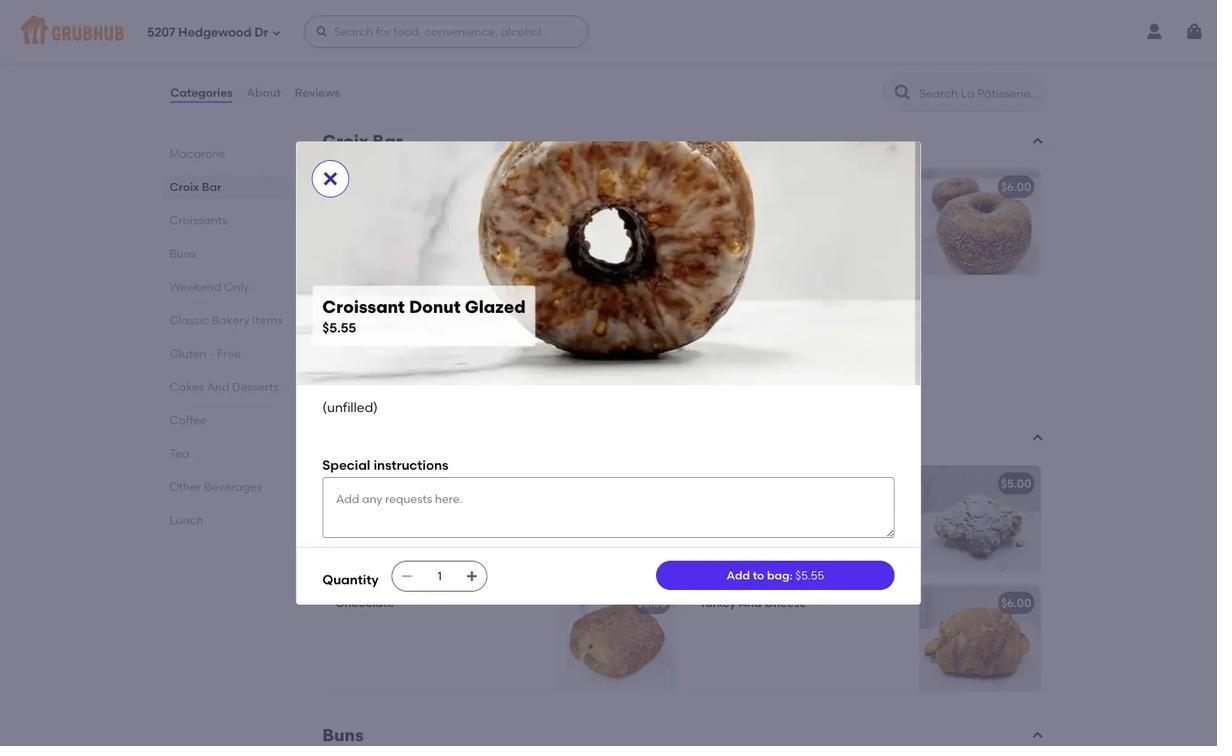 Task type: describe. For each thing, give the bounding box(es) containing it.
$5.00 for almond image in the bottom of the page
[[1001, 477, 1032, 491]]

other beverages tab
[[170, 478, 283, 495]]

cakes and desserts tab
[[170, 378, 283, 395]]

other beverages
[[170, 480, 262, 494]]

cakes
[[170, 380, 204, 394]]

croissant for croissant donut cinnamon sugar
[[700, 180, 753, 194]]

turkey and cheese
[[700, 597, 807, 610]]

donut for croissant donut glazed
[[392, 300, 426, 314]]

search icon image
[[893, 83, 913, 102]]

buns tab
[[170, 245, 283, 262]]

weekend only tab
[[170, 278, 283, 295]]

buns button
[[319, 725, 1048, 747]]

donut for croissant donut cinnamon sugar
[[756, 180, 790, 194]]

Search La Pâtisserie (Annie St) search field
[[918, 85, 1042, 101]]

add to bag: $5.55
[[727, 569, 825, 582]]

butter
[[335, 477, 370, 491]]

$6.00 for croissant donut cinnamon sugar
[[1001, 180, 1032, 194]]

glazed for croissant donut glazed
[[428, 300, 468, 314]]

beverages
[[204, 480, 262, 494]]

special
[[322, 457, 371, 473]]

croissant donut glazed $5.55
[[322, 297, 526, 336]]

items
[[252, 313, 283, 327]]

tea tab
[[170, 445, 283, 462]]

and for turkey
[[739, 597, 762, 610]]

and for cakes
[[207, 380, 230, 394]]

cinnamon
[[793, 180, 851, 194]]

desserts
[[232, 380, 279, 394]]

croix bar inside button
[[322, 131, 403, 152]]

5207 hedgewood dr
[[147, 25, 268, 40]]

reviews button
[[294, 63, 341, 122]]

main navigation navigation
[[0, 0, 1217, 63]]

-
[[209, 346, 214, 360]]

4 pack image
[[555, 0, 677, 97]]

1 horizontal spatial $5.55
[[638, 300, 667, 314]]

classic
[[170, 313, 209, 327]]

about
[[247, 86, 281, 100]]

croissant donut cinnamon sugar
[[700, 180, 887, 194]]

other
[[170, 480, 201, 494]]

to
[[753, 569, 765, 582]]

croix bar button
[[319, 130, 1048, 153]]

lunch
[[170, 513, 203, 527]]

croissants tab
[[170, 211, 283, 229]]

donut for croissant donut chocolate
[[392, 180, 426, 194]]

$5.00 for chocolate image at the bottom of the page
[[637, 597, 667, 610]]

single pack image
[[919, 0, 1041, 97]]

butter image
[[555, 466, 677, 572]]

about button
[[246, 63, 282, 122]]

pack
[[345, 2, 374, 16]]

turkey
[[700, 597, 736, 610]]

weekend only
[[170, 280, 249, 294]]

$5.55 for croissant donut glazed
[[322, 320, 356, 336]]

categories
[[170, 86, 233, 100]]

buns inside button
[[322, 725, 364, 746]]

quantity
[[322, 572, 379, 587]]

croissant donut chocolate image
[[555, 169, 677, 275]]

croissant for croissant donut glazed
[[335, 300, 389, 314]]

free
[[217, 346, 241, 360]]

1 vertical spatial (unfilled)
[[322, 400, 378, 416]]

macarons
[[170, 146, 225, 160]]

croix bar inside tab
[[170, 180, 222, 194]]



Task type: locate. For each thing, give the bounding box(es) containing it.
chocolate image
[[555, 586, 677, 691]]

croissant
[[335, 180, 389, 194], [700, 180, 753, 194], [322, 297, 405, 317], [335, 300, 389, 314]]

hedgewood
[[178, 25, 252, 40]]

croissant donut glazed
[[335, 300, 468, 314]]

tea
[[170, 446, 190, 460]]

gluten
[[170, 346, 207, 360]]

bar
[[373, 131, 403, 152], [202, 180, 222, 194]]

cheese
[[765, 597, 807, 610]]

0 horizontal spatial and
[[207, 380, 230, 394]]

0 vertical spatial (unfilled)
[[335, 323, 384, 337]]

1 horizontal spatial croix
[[322, 131, 368, 152]]

chocolate
[[428, 180, 487, 194], [335, 597, 394, 610]]

$5.55
[[638, 300, 667, 314], [322, 320, 356, 336], [796, 569, 825, 582]]

4
[[335, 2, 343, 16]]

croix down macarons
[[170, 180, 199, 194]]

and down to
[[739, 597, 762, 610]]

1 horizontal spatial croix bar
[[322, 131, 403, 152]]

Special instructions text field
[[322, 478, 895, 538]]

$6.00 for croissant donut chocolate
[[637, 180, 667, 194]]

bar up croissants
[[202, 180, 222, 194]]

croix bar down reviews button at top left
[[322, 131, 403, 152]]

croissants
[[170, 213, 228, 227]]

0 vertical spatial croix bar
[[322, 131, 403, 152]]

croissant for croissant donut glazed $5.55
[[322, 297, 405, 317]]

donut inside "croissant donut glazed $5.55"
[[409, 297, 461, 317]]

0 vertical spatial bar
[[373, 131, 403, 152]]

croix inside tab
[[170, 180, 199, 194]]

almond image
[[919, 466, 1041, 572]]

$4.00
[[637, 477, 667, 491]]

0 horizontal spatial $5.00
[[637, 597, 667, 610]]

2 horizontal spatial $5.55
[[796, 569, 825, 582]]

0 horizontal spatial bar
[[202, 180, 222, 194]]

0 vertical spatial $5.55
[[638, 300, 667, 314]]

classic bakery items
[[170, 313, 283, 327]]

buns
[[170, 246, 196, 260], [322, 725, 364, 746]]

$5.55 for add to bag:
[[796, 569, 825, 582]]

coffee
[[170, 413, 207, 427]]

0 vertical spatial $5.00
[[1001, 477, 1032, 491]]

5207
[[147, 25, 175, 40]]

buns inside tab
[[170, 246, 196, 260]]

0 vertical spatial and
[[207, 380, 230, 394]]

1 horizontal spatial bar
[[373, 131, 403, 152]]

and inside tab
[[207, 380, 230, 394]]

almond
[[700, 477, 744, 491]]

sugar
[[854, 180, 887, 194]]

gluten - free tab
[[170, 345, 283, 362]]

1 vertical spatial and
[[739, 597, 762, 610]]

bakery
[[212, 313, 250, 327]]

1 vertical spatial croix bar
[[170, 180, 222, 194]]

1 vertical spatial bar
[[202, 180, 222, 194]]

1 horizontal spatial chocolate
[[428, 180, 487, 194]]

(unfilled) down "croissant donut glazed"
[[335, 323, 384, 337]]

glazed for croissant donut glazed $5.55
[[465, 297, 526, 317]]

and
[[207, 380, 230, 394], [739, 597, 762, 610]]

croix inside button
[[322, 131, 368, 152]]

croix bar
[[322, 131, 403, 152], [170, 180, 222, 194]]

glazed inside "croissant donut glazed $5.55"
[[465, 297, 526, 317]]

instructions
[[374, 457, 449, 473]]

1 horizontal spatial and
[[739, 597, 762, 610]]

0 vertical spatial croix
[[322, 131, 368, 152]]

4 pack button
[[326, 0, 677, 97]]

gluten - free
[[170, 346, 241, 360]]

1 vertical spatial croix
[[170, 180, 199, 194]]

svg image
[[316, 25, 329, 38], [272, 28, 281, 38], [321, 169, 340, 189], [401, 570, 414, 583], [466, 570, 479, 583]]

1 vertical spatial chocolate
[[335, 597, 394, 610]]

coffee tab
[[170, 412, 283, 429]]

only
[[224, 280, 249, 294]]

$5.55 inside "croissant donut glazed $5.55"
[[322, 320, 356, 336]]

croix bar down macarons
[[170, 180, 222, 194]]

croissant inside "croissant donut glazed $5.55"
[[322, 297, 405, 317]]

donut
[[392, 180, 426, 194], [756, 180, 790, 194], [409, 297, 461, 317], [392, 300, 426, 314]]

bar inside tab
[[202, 180, 222, 194]]

croissant donut chocolate
[[335, 180, 487, 194]]

glazed
[[465, 297, 526, 317], [428, 300, 468, 314]]

bar inside button
[[373, 131, 403, 152]]

and right cakes
[[207, 380, 230, 394]]

2 vertical spatial $5.55
[[796, 569, 825, 582]]

0 horizontal spatial $5.55
[[322, 320, 356, 336]]

bag:
[[767, 569, 793, 582]]

lunch tab
[[170, 512, 283, 529]]

macarons tab
[[170, 145, 283, 162]]

donut for croissant donut glazed $5.55
[[409, 297, 461, 317]]

(unfilled) up special
[[322, 400, 378, 416]]

croissant donut cinnamon sugar image
[[919, 169, 1041, 275]]

Input item quantity number field
[[422, 562, 458, 591]]

croix
[[322, 131, 368, 152], [170, 180, 199, 194]]

1 vertical spatial $5.00
[[637, 597, 667, 610]]

0 horizontal spatial croix bar
[[170, 180, 222, 194]]

croix down reviews button at top left
[[322, 131, 368, 152]]

classic bakery items tab
[[170, 311, 283, 329]]

4 pack
[[335, 2, 374, 16]]

croix bar tab
[[170, 178, 283, 195]]

bar up croissant donut chocolate
[[373, 131, 403, 152]]

reviews
[[295, 86, 340, 100]]

cakes and desserts
[[170, 380, 279, 394]]

$6.00
[[637, 180, 667, 194], [1001, 180, 1032, 194], [1001, 597, 1032, 610]]

1 horizontal spatial $5.00
[[1001, 477, 1032, 491]]

add
[[727, 569, 750, 582]]

0 horizontal spatial croix
[[170, 180, 199, 194]]

1 vertical spatial buns
[[322, 725, 364, 746]]

dr
[[255, 25, 268, 40]]

0 vertical spatial chocolate
[[428, 180, 487, 194]]

0 horizontal spatial chocolate
[[335, 597, 394, 610]]

1 vertical spatial $5.55
[[322, 320, 356, 336]]

(unfilled)
[[335, 323, 384, 337], [322, 400, 378, 416]]

svg image
[[1185, 22, 1204, 41]]

categories button
[[170, 63, 234, 122]]

croissant for croissant donut chocolate
[[335, 180, 389, 194]]

0 horizontal spatial buns
[[170, 246, 196, 260]]

turkey and cheese image
[[919, 586, 1041, 691]]

1 horizontal spatial buns
[[322, 725, 364, 746]]

croissant donut glazed image
[[555, 289, 677, 394]]

$5.00
[[1001, 477, 1032, 491], [637, 597, 667, 610]]

0 vertical spatial buns
[[170, 246, 196, 260]]

special instructions
[[322, 457, 449, 473]]

weekend
[[170, 280, 221, 294]]



Task type: vqa. For each thing, say whether or not it's contained in the screenshot.
the left the $5.00
yes



